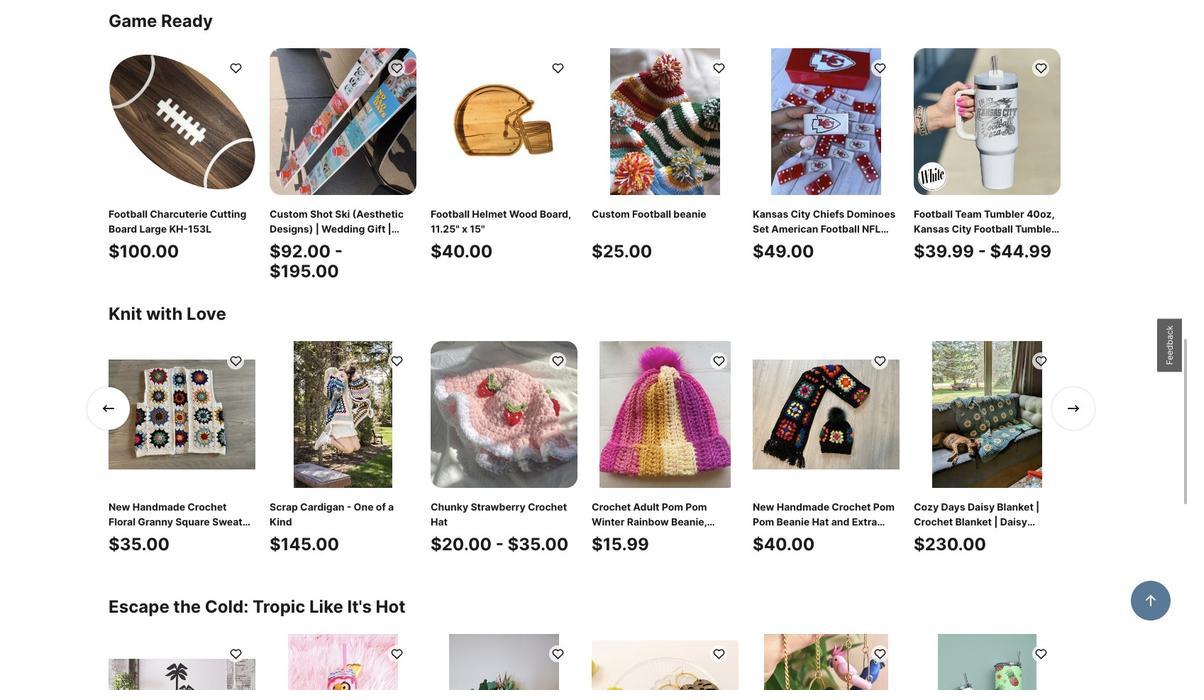 Task type: locate. For each thing, give the bounding box(es) containing it.
dominoes down nfl
[[822, 238, 871, 250]]

- down strawberry
[[496, 534, 504, 555]]

20 oz tropical toucan ice cream epoxy resin tumbler with lid and straw image
[[270, 634, 416, 690]]

crochet adult pom pom winter rainbow beanie, handmade multi color soft youth skullcap, gifts for her, multi color winter season accessories image
[[592, 341, 739, 488]]

0 vertical spatial custom
[[592, 208, 630, 220]]

football charcuterie cutting board large kh-153l image
[[109, 48, 255, 195]]

$49.00
[[753, 241, 814, 262]]

favorite image for $40.00
[[551, 61, 564, 75]]

with
[[146, 304, 183, 324]]

favorite image inside $15.99 link
[[712, 354, 725, 368]]

$35.00 inside chunky strawberry crochet hat $20.00 - $35.00
[[508, 534, 569, 555]]

custom
[[592, 208, 630, 220], [753, 238, 791, 250]]

$35.00 up escape
[[109, 534, 170, 555]]

favorite image for $92.00 - $195.00
[[390, 61, 403, 75]]

0 vertical spatial dominoes
[[847, 208, 896, 220]]

football down chiefs
[[821, 223, 860, 235]]

cozy days daisy blanket | crochet blanket | daisy blanket | daisy granny square blanket | granny squares | crochet image
[[914, 341, 1061, 488]]

$35.00 link
[[109, 341, 255, 575]]

chiefs
[[813, 208, 845, 220]]

$100.00
[[109, 241, 179, 262]]

cardigan
[[300, 501, 344, 513]]

- inside chunky strawberry crochet hat $20.00 - $35.00
[[496, 534, 504, 555]]

hat
[[431, 516, 448, 528]]

1 vertical spatial $40.00
[[753, 534, 815, 555]]

scrap
[[270, 501, 298, 513]]

custom down set
[[753, 238, 791, 250]]

$35.00 down crochet
[[508, 534, 569, 555]]

$15.99
[[592, 534, 649, 555]]

favorite image inside "$35.00" link
[[229, 354, 242, 368]]

game ready
[[109, 11, 213, 31]]

1 horizontal spatial custom
[[753, 238, 791, 250]]

$35.00
[[109, 534, 170, 555], [508, 534, 569, 555]]

$230.00
[[914, 534, 986, 555]]

$40.00 inside football helmet wood board, 11.25" x 15" $40.00
[[431, 241, 493, 262]]

board
[[109, 223, 137, 235]]

football left beanie
[[632, 208, 671, 220]]

0 horizontal spatial $40.00
[[431, 241, 493, 262]]

helmet
[[472, 208, 507, 220]]

football up board
[[109, 208, 148, 220]]

2 $35.00 from the left
[[508, 534, 569, 555]]

football inside football charcuterie cutting board large kh-153l $100.00
[[109, 208, 148, 220]]

city
[[791, 208, 811, 220]]

favorite image
[[873, 61, 887, 75], [712, 354, 725, 368], [873, 354, 887, 368], [1034, 354, 1048, 368], [390, 647, 403, 661], [551, 647, 564, 661], [712, 647, 725, 661], [873, 647, 887, 661], [1034, 647, 1048, 661]]

$25.00
[[592, 241, 652, 262]]

1 vertical spatial custom
[[753, 238, 791, 250]]

11.25"
[[431, 223, 460, 235]]

favorite image
[[229, 61, 242, 75], [390, 61, 403, 75], [551, 61, 564, 75], [712, 61, 725, 75], [1034, 61, 1048, 75], [229, 354, 242, 368], [390, 354, 403, 368], [551, 354, 564, 368], [229, 647, 242, 661]]

x
[[462, 223, 468, 235]]

favorite image for $100.00
[[229, 61, 242, 75]]

football up 11.25"
[[431, 208, 470, 220]]

football helmet wood board, 11.25" x 15" image
[[431, 48, 578, 195]]

like
[[309, 597, 343, 617]]

board,
[[540, 208, 571, 220]]

new handmade crochet floral granny square sweater vest knit waistcoat multicolored white flowers machine washable teen woman size s - m image
[[109, 341, 255, 488]]

football
[[109, 208, 148, 220], [431, 208, 470, 220], [632, 208, 671, 220], [821, 223, 860, 235]]

football team tumbler 40oz, kansas city football tumbler laser, in my kansas city football era tumbler with handle, laser engraved tumbler image
[[914, 48, 1061, 195]]

the
[[173, 597, 201, 617]]

- left one
[[347, 501, 351, 513]]

0 horizontal spatial custom
[[592, 208, 630, 220]]

a
[[388, 501, 394, 513]]

strawberry
[[471, 501, 526, 513]]

-
[[335, 241, 343, 262], [978, 241, 986, 262], [347, 501, 351, 513], [496, 534, 504, 555]]

0 horizontal spatial $35.00
[[109, 534, 170, 555]]

favorite image inside $92.00 - $195.00 link
[[390, 61, 403, 75]]

0 vertical spatial $40.00
[[431, 241, 493, 262]]

charcuterie
[[150, 208, 208, 220]]

1 $35.00 from the left
[[109, 534, 170, 555]]

dominoes up nfl
[[847, 208, 896, 220]]

chunky
[[431, 501, 468, 513]]

favorite image for $25.00
[[712, 61, 725, 75]]

dominoes
[[847, 208, 896, 220], [822, 238, 871, 250]]

tropical succulent faux flower arrangement bright green pink and fuschia image
[[431, 634, 578, 690]]

$40.00
[[431, 241, 493, 262], [753, 534, 815, 555]]

love
[[187, 304, 226, 324]]

set
[[753, 223, 769, 235]]

$92.00 - $195.00 link
[[270, 48, 416, 282]]

1 horizontal spatial $35.00
[[508, 534, 569, 555]]

favorite image for $35.00
[[229, 354, 242, 368]]

15"
[[470, 223, 485, 235]]

custom up $25.00
[[592, 208, 630, 220]]

cold:
[[205, 597, 249, 617]]

- right $92.00
[[335, 241, 343, 262]]

game
[[109, 11, 157, 31]]

$44.99
[[990, 241, 1052, 262]]

boho chic wood monstera leaf earrings - lightweight wooden tropical statement jewelry image
[[592, 634, 739, 690]]

favorite image inside $230.00 link
[[1034, 354, 1048, 368]]

1 horizontal spatial $40.00
[[753, 534, 815, 555]]

favorite image inside $39.99 - $44.99 link
[[1034, 61, 1048, 75]]



Task type: describe. For each thing, give the bounding box(es) containing it.
153l
[[188, 223, 212, 235]]

hanging bird earrings, parrot earrings, toucan jewelry, cockatoo earring, tropical bird earrings, summer jewelry, unique earrings image
[[753, 634, 900, 690]]

resin
[[793, 238, 820, 250]]

kansas city chiefs dominoes set american football nfl custom resin dominoes
[[753, 208, 896, 250]]

scrap cardigan - one of a kind image
[[270, 341, 416, 488]]

kh-
[[169, 223, 188, 235]]

favorite image for $39.99 - $44.99
[[1034, 61, 1048, 75]]

knit with love
[[109, 304, 226, 324]]

favorite image for $20.00 - $35.00
[[551, 354, 564, 368]]

nfl
[[862, 223, 881, 235]]

$230.00 link
[[914, 341, 1061, 575]]

$15.99 link
[[592, 341, 739, 575]]

$40.00 link
[[753, 341, 900, 575]]

1 vertical spatial dominoes
[[822, 238, 871, 250]]

one
[[354, 501, 374, 513]]

$40.00 inside '$40.00' link
[[753, 534, 815, 555]]

$195.00
[[270, 261, 339, 282]]

$20.00
[[431, 534, 492, 555]]

ready
[[161, 11, 213, 31]]

football helmet wood board, 11.25" x 15" $40.00
[[431, 208, 571, 262]]

$39.99
[[914, 241, 974, 262]]

custom inside kansas city chiefs dominoes set american football nfl custom resin dominoes
[[753, 238, 791, 250]]

tropic
[[253, 597, 305, 617]]

of
[[376, 501, 386, 513]]

$92.00 - $195.00
[[270, 241, 343, 282]]

kansas
[[753, 208, 789, 220]]

large
[[139, 223, 167, 235]]

kansas city chiefs dominoes set american football nfl custom resin dominoes image
[[753, 48, 900, 195]]

football inside kansas city chiefs dominoes set american football nfl custom resin dominoes
[[821, 223, 860, 235]]

$39.99 - $44.99
[[914, 241, 1052, 262]]

knit
[[109, 304, 142, 324]]

wood
[[509, 208, 537, 220]]

custom football beanie
[[592, 208, 706, 220]]

- right $39.99 at right top
[[978, 241, 986, 262]]

custom football beanie image
[[592, 48, 739, 195]]

- inside scrap cardigan - one of a kind $145.00
[[347, 501, 351, 513]]

$92.00
[[270, 241, 331, 262]]

favorite image inside '$40.00' link
[[873, 354, 887, 368]]

tumbler 20oz doodled pineapples choice of 6 colors includes stainless steel straw lid and rubber base double-wall image
[[914, 634, 1061, 690]]

kind
[[270, 516, 292, 528]]

custom shot ski (aesthetic designs) | wedding gift | college | tailgating | party game | gifts for her | gifts for him | grad gift | party image
[[270, 48, 416, 195]]

football charcuterie cutting board large kh-153l $100.00
[[109, 208, 246, 262]]

escape
[[109, 597, 169, 617]]

tiki palm tree wall decals, tropical tree silhouette decal, beach house decor, removable wall decals for renters, coastal living decor image
[[109, 634, 255, 690]]

scrap cardigan - one of a kind $145.00
[[270, 501, 394, 555]]

- inside $92.00 - $195.00
[[335, 241, 343, 262]]

crochet
[[528, 501, 567, 513]]

favorite image for $145.00
[[390, 354, 403, 368]]

$145.00
[[270, 534, 339, 555]]

$39.99 - $44.99 link
[[914, 48, 1061, 282]]

american
[[771, 223, 818, 235]]

football inside football helmet wood board, 11.25" x 15" $40.00
[[431, 208, 470, 220]]

new handmade crochet pom pom beanie hat and extra long granny square scarf rainbow black fringe knit machine washable boho image
[[753, 341, 900, 488]]

$35.00 inside "$35.00" link
[[109, 534, 170, 555]]

beanie
[[674, 208, 706, 220]]

it's
[[347, 597, 372, 617]]

cutting
[[210, 208, 246, 220]]

hot
[[376, 597, 406, 617]]

escape the cold: tropic like it's hot
[[109, 597, 406, 617]]

chunky strawberry crochet hat $20.00 - $35.00
[[431, 501, 569, 555]]

chunky strawberry crochet hat image
[[431, 341, 578, 488]]



Task type: vqa. For each thing, say whether or not it's contained in the screenshot.
$145.00
yes



